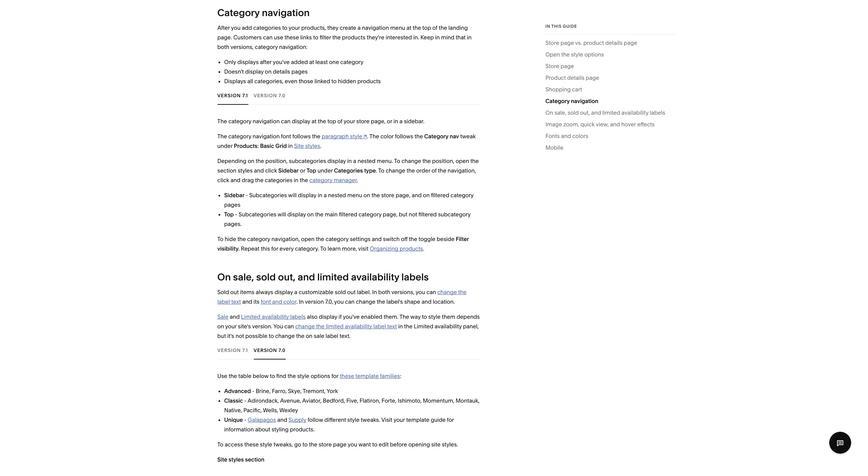 Task type: locate. For each thing, give the bounding box(es) containing it.
you
[[274, 323, 283, 330]]

subcategories inside - subcategories will display on the main filtered category page, but not filtered subcategory pages.
[[239, 211, 277, 218]]

click
[[265, 167, 277, 174], [217, 177, 229, 184]]

1 horizontal spatial follows
[[395, 133, 414, 140]]

0 vertical spatial navigation,
[[448, 167, 476, 174]]

styles down access
[[229, 457, 244, 463]]

2 vertical spatial store
[[319, 441, 332, 448]]

1 vertical spatial version 7.1
[[217, 347, 248, 354]]

1 vertical spatial limited
[[414, 323, 434, 330]]

image zoom, quick view, and hover effects link
[[546, 120, 655, 131]]

not inside - subcategories will display on the main filtered category page, but not filtered subcategory pages.
[[409, 211, 417, 218]]

1 vertical spatial guide
[[431, 417, 446, 424]]

in down 'them.'
[[398, 323, 403, 330]]

limited for the
[[414, 323, 434, 330]]

the inside - subcategories will display on the main filtered category page, but not filtered subcategory pages.
[[315, 211, 324, 218]]

galapagos link
[[248, 417, 276, 424]]

1 vertical spatial category navigation
[[546, 98, 599, 105]]

1 vertical spatial site
[[217, 457, 227, 463]]

2 store from the top
[[546, 63, 560, 70]]

products
[[342, 34, 366, 41], [358, 78, 381, 85], [400, 245, 423, 252]]

. down menu.
[[376, 167, 377, 174]]

only
[[224, 59, 236, 65]]

label right 'sale'
[[326, 333, 338, 340]]

to right menu.
[[394, 158, 400, 165]]

1 vertical spatial categories
[[265, 177, 293, 184]]

in
[[546, 24, 551, 29], [372, 289, 377, 296], [299, 299, 304, 305]]

to inside also display if you've enabled them. the way to style them depends on your site's version. you can
[[422, 314, 427, 320]]

site down access
[[217, 457, 227, 463]]

0 horizontal spatial text
[[231, 299, 241, 305]]

0 vertical spatial label
[[217, 299, 230, 305]]

0 vertical spatial limited
[[241, 314, 261, 320]]

.
[[367, 133, 369, 140], [320, 143, 322, 149], [376, 167, 377, 174], [357, 177, 358, 184], [423, 245, 425, 252], [297, 299, 298, 305]]

or down subcategories
[[300, 167, 305, 174]]

to right linked
[[332, 78, 337, 85]]

limited inside in the limited availability panel, but it's not possible to change the on sale label text.
[[414, 323, 434, 330]]

- inside - subcategories will display in a nested menu on the store page, and on filtered category pages
[[246, 192, 248, 199]]

pages down added
[[292, 68, 308, 75]]

0 vertical spatial subcategories
[[249, 192, 287, 199]]

on sale, sold out, and limited availability labels up view,
[[546, 109, 666, 116]]

labels up effects
[[650, 109, 666, 116]]

open down 'tweak'
[[456, 158, 469, 165]]

subcategories inside - subcategories will display in a nested menu on the store page, and on filtered category pages
[[249, 192, 287, 199]]

1 horizontal spatial will
[[288, 192, 297, 199]]

1 horizontal spatial but
[[399, 211, 408, 218]]

0 horizontal spatial out,
[[278, 271, 296, 283]]

paragraph
[[322, 133, 349, 140]]

products down the create
[[342, 34, 366, 41]]

section down about
[[245, 457, 265, 463]]

skye,
[[288, 388, 302, 395]]

1 store from the top
[[546, 39, 560, 46]]

or
[[387, 118, 392, 125], [300, 167, 305, 174]]

at inside only displays after you've added at least one category doesn't display on details pages displays all categories, even those linked to hidden products
[[309, 59, 314, 65]]

beside
[[437, 236, 455, 243]]

top up paragraph
[[328, 118, 336, 125]]

0 horizontal spatial section
[[217, 167, 237, 174]]

7.1 down all
[[242, 92, 248, 99]]

this
[[552, 24, 562, 29], [261, 245, 270, 252]]

page, for or
[[371, 118, 386, 125]]

category
[[255, 44, 278, 50], [341, 59, 364, 65], [229, 118, 252, 125], [229, 133, 252, 140], [310, 177, 333, 184], [451, 192, 474, 199], [359, 211, 382, 218], [247, 236, 270, 243], [326, 236, 349, 243]]

nested up type
[[358, 158, 376, 165]]

links
[[300, 34, 312, 41]]

7.1
[[242, 92, 248, 99], [242, 347, 248, 354]]

1 horizontal spatial in
[[372, 289, 377, 296]]

7.0 for use the table below to find the style options for
[[279, 347, 286, 354]]

change inside . to change the order of the navigation, click and drag the categories in the
[[386, 167, 406, 174]]

filtered up toggle
[[419, 211, 437, 218]]

labels
[[650, 109, 666, 116], [402, 271, 429, 283], [290, 314, 306, 320]]

site up subcategories
[[294, 143, 304, 149]]

1 vertical spatial category
[[546, 98, 570, 105]]

store for store page vs. product details page
[[546, 39, 560, 46]]

version 7.0 down the categories,
[[254, 92, 286, 99]]

availability
[[622, 109, 649, 116], [351, 271, 400, 283], [262, 314, 289, 320], [345, 323, 372, 330], [435, 323, 462, 330]]

page, for and
[[396, 192, 411, 199]]

details up cart
[[568, 74, 585, 81]]

0 vertical spatial for
[[271, 245, 278, 252]]

to
[[282, 24, 288, 31], [313, 34, 319, 41], [332, 78, 337, 85], [422, 314, 427, 320], [269, 333, 274, 340], [270, 373, 275, 380], [303, 441, 308, 448], [372, 441, 378, 448]]

galapagos
[[248, 417, 276, 424]]

subcategories for sidebar
[[249, 192, 287, 199]]

1 vertical spatial store
[[381, 192, 395, 199]]

1 vertical spatial pages
[[224, 202, 241, 208]]

2 vertical spatial these
[[244, 441, 259, 448]]

1 vertical spatial sale,
[[233, 271, 254, 283]]

manager
[[334, 177, 357, 184]]

and up styling
[[277, 417, 287, 424]]

about
[[255, 426, 270, 433]]

0 vertical spatial limited
[[603, 109, 621, 116]]

version
[[217, 92, 241, 99], [254, 92, 277, 99], [217, 347, 241, 354], [254, 347, 277, 354]]

or left the sidebar.
[[387, 118, 392, 125]]

site styles link
[[294, 143, 320, 149]]

0 horizontal spatial top
[[328, 118, 336, 125]]

- adirondack, avenue, aviator, bedford, five, flatiron, forte, ishimoto, momentum, montauk, native, pacific, wells, wexley
[[224, 398, 480, 414]]

in down subcategories
[[294, 177, 299, 184]]

can inside also display if you've enabled them. the way to style them depends on your site's version. you can
[[285, 323, 294, 330]]

momentum,
[[423, 398, 455, 404]]

1 horizontal spatial template
[[406, 417, 430, 424]]

sold out items always display a customizable sold out label. in both versions, you can
[[217, 289, 438, 296]]

on left 'sale'
[[306, 333, 313, 340]]

1 vertical spatial nested
[[328, 192, 346, 199]]

on down order
[[423, 192, 430, 199]]

availability for sale and limited availability labels
[[262, 314, 289, 320]]

limited
[[603, 109, 621, 116], [318, 271, 349, 283], [326, 323, 344, 330]]

for inside follow different style tweaks. visit your template guide for information about styling products.
[[447, 417, 454, 424]]

version 7.0
[[254, 92, 286, 99], [254, 347, 286, 354]]

categories right drag
[[265, 177, 293, 184]]

tweaks.
[[361, 417, 380, 424]]

1 vertical spatial template
[[406, 417, 430, 424]]

a down the category manager link
[[324, 192, 327, 199]]

adirondack,
[[248, 398, 279, 404]]

0 horizontal spatial category
[[217, 7, 260, 19]]

always
[[256, 289, 273, 296]]

subcategories
[[289, 158, 326, 165]]

categories
[[334, 167, 363, 174]]

versions, inside after you add categories to your products, they create a navigation menu at the top of the landing page. customers can use these links to filter the products they're interested in. keep in mind that in both versions, category navigation:
[[231, 44, 254, 50]]

your inside also display if you've enabled them. the way to style them depends on your site's version. you can
[[225, 323, 237, 330]]

0 horizontal spatial follows
[[293, 133, 311, 140]]

want
[[359, 441, 371, 448]]

change inside in the limited availability panel, but it's not possible to change the on sale label text.
[[275, 333, 295, 340]]

out,
[[580, 109, 590, 116], [278, 271, 296, 283]]

version 7.0 button down possible
[[254, 341, 286, 360]]

category left nav
[[425, 133, 449, 140]]

and inside the depending on the position, subcategories display in a nested menu. to change the position, open the section styles and click
[[254, 167, 264, 174]]

the inside also display if you've enabled them. the way to style them depends on your site's version. you can
[[400, 314, 409, 320]]

2 version 7.0 button from the top
[[254, 341, 286, 360]]

fonts and colors
[[546, 133, 589, 139]]

2 horizontal spatial category
[[546, 98, 570, 105]]

in up categories
[[347, 158, 352, 165]]

customizable
[[299, 289, 334, 296]]

menu down manager
[[348, 192, 362, 199]]

your up navigation:
[[289, 24, 300, 31]]

at up interested
[[407, 24, 412, 31]]

store up open
[[546, 39, 560, 46]]

sale, up image
[[555, 109, 567, 116]]

version 7.1 down it's
[[217, 347, 248, 354]]

in up open
[[546, 24, 551, 29]]

change the limited availability label text
[[295, 323, 397, 330]]

the right order
[[438, 167, 447, 174]]

0 vertical spatial categories
[[253, 24, 281, 31]]

0 vertical spatial out,
[[580, 109, 590, 116]]

1 horizontal spatial sold
[[335, 289, 346, 296]]

limited down if
[[326, 323, 344, 330]]

font up grid
[[281, 133, 291, 140]]

0 horizontal spatial navigation,
[[272, 236, 300, 243]]

and
[[592, 109, 601, 116], [611, 121, 620, 128], [561, 133, 571, 139], [254, 167, 264, 174], [231, 177, 241, 184], [412, 192, 422, 199], [372, 236, 382, 243], [298, 271, 315, 283], [242, 299, 252, 305], [272, 299, 282, 305], [422, 299, 432, 305], [230, 314, 240, 320], [277, 417, 287, 424]]

change inside change the label text
[[438, 289, 457, 296]]

display inside only displays after you've added at least one category doesn't display on details pages displays all categories, even those linked to hidden products
[[245, 68, 264, 75]]

2 out from the left
[[347, 289, 356, 296]]

0 horizontal spatial position,
[[266, 158, 288, 165]]

top inside after you add categories to your products, they create a navigation menu at the top of the landing page. customers can use these links to filter the products they're interested in. keep in mind that in both versions, category navigation:
[[423, 24, 431, 31]]

page.
[[217, 34, 232, 41]]

availability inside in the limited availability panel, but it's not possible to change the on sale label text.
[[435, 323, 462, 330]]

2 position, from the left
[[432, 158, 455, 165]]

will
[[288, 192, 297, 199], [278, 211, 286, 218]]

under
[[217, 143, 233, 149], [318, 167, 333, 174]]

you've inside only displays after you've added at least one category doesn't display on details pages displays all categories, even those linked to hidden products
[[273, 59, 290, 65]]

0 vertical spatial store
[[546, 39, 560, 46]]

0 vertical spatial at
[[407, 24, 412, 31]]

0 horizontal spatial store
[[319, 441, 332, 448]]

unique - galapagos and supply
[[224, 417, 307, 424]]

color up menu.
[[381, 133, 394, 140]]

0 horizontal spatial menu
[[348, 192, 362, 199]]

version 7.1 button for the category navigation can display at the top of your store page, or in a sidebar.
[[217, 86, 248, 105]]

visibility.
[[217, 245, 240, 252]]

menu inside after you add categories to your products, they create a navigation menu at the top of the landing page. customers can use these links to filter the products they're interested in. keep in mind that in both versions, category navigation:
[[391, 24, 405, 31]]

details
[[606, 39, 623, 46], [273, 68, 290, 75], [568, 74, 585, 81]]

1 7.1 from the top
[[242, 92, 248, 99]]

0 vertical spatial category
[[217, 7, 260, 19]]

category inside after you add categories to your products, they create a navigation menu at the top of the landing page. customers can use these links to filter the products they're interested in. keep in mind that in both versions, category navigation:
[[255, 44, 278, 50]]

you've inside also display if you've enabled them. the way to style them depends on your site's version. you can
[[343, 314, 360, 320]]

page, inside - subcategories will display on the main filtered category page, but not filtered subcategory pages.
[[383, 211, 398, 218]]

0 vertical spatial top
[[307, 167, 316, 174]]

a up categories
[[353, 158, 356, 165]]

your right 'visit'
[[394, 417, 405, 424]]

pages up pages.
[[224, 202, 241, 208]]

1 version 7.1 button from the top
[[217, 86, 248, 105]]

0 horizontal spatial category navigation
[[217, 7, 310, 19]]

2 version 7.1 button from the top
[[217, 341, 248, 360]]

hide
[[225, 236, 236, 243]]

create
[[340, 24, 356, 31]]

change up order
[[402, 158, 421, 165]]

7.1 for use the table below to find the style options for
[[242, 347, 248, 354]]

1 horizontal spatial for
[[332, 373, 339, 380]]

2 vertical spatial category
[[425, 133, 449, 140]]

7.0 for the category navigation can display at the top of your store page, or in a sidebar.
[[279, 92, 286, 99]]

1 horizontal spatial navigation,
[[448, 167, 476, 174]]

these up navigation:
[[285, 34, 299, 41]]

2 7.0 from the top
[[279, 347, 286, 354]]

options up tremont,
[[311, 373, 330, 380]]

navigation,
[[448, 167, 476, 174], [272, 236, 300, 243]]

position, down products: basic grid in site styles . in the top left of the page
[[266, 158, 288, 165]]

style down vs.
[[571, 51, 584, 58]]

also
[[307, 314, 318, 320]]

2 vertical spatial for
[[447, 417, 454, 424]]

2 7.1 from the top
[[242, 347, 248, 354]]

learn
[[328, 245, 341, 252]]

styles up subcategories
[[305, 143, 320, 149]]

- left brine,
[[252, 388, 255, 395]]

for down momentum,
[[447, 417, 454, 424]]

change inside the depending on the position, subcategories display in a nested menu. to change the position, open the section styles and click
[[402, 158, 421, 165]]

version 7.0 down possible
[[254, 347, 286, 354]]

your inside after you add categories to your products, they create a navigation menu at the top of the landing page. customers can use these links to filter the products they're interested in. keep in mind that in both versions, category navigation:
[[289, 24, 300, 31]]

products: basic grid in site styles .
[[234, 143, 322, 149]]

filtered inside - subcategories will display in a nested menu on the store page, and on filtered category pages
[[431, 192, 450, 199]]

1 vertical spatial will
[[278, 211, 286, 218]]

categories up use
[[253, 24, 281, 31]]

0 vertical spatial menu
[[391, 24, 405, 31]]

1 horizontal spatial you've
[[343, 314, 360, 320]]

version down possible
[[254, 347, 277, 354]]

1 version 7.1 from the top
[[217, 92, 248, 99]]

2 version 7.1 from the top
[[217, 347, 248, 354]]

go
[[294, 441, 301, 448]]

2 tab list from the top
[[217, 341, 480, 360]]

template
[[356, 373, 379, 380], [406, 417, 430, 424]]

type
[[364, 167, 376, 174]]

the left order
[[407, 167, 415, 174]]

this for repeat
[[261, 245, 270, 252]]

version 7.0 button for the category navigation can display at the top of your store page, or in a sidebar.
[[254, 86, 286, 105]]

1 tab list from the top
[[217, 86, 480, 105]]

category inside - subcategories will display in a nested menu on the store page, and on filtered category pages
[[451, 192, 474, 199]]

switch
[[383, 236, 400, 243]]

limited up sold out items always display a customizable sold out label. in both versions, you can on the bottom
[[318, 271, 349, 283]]

style inside follow different style tweaks. visit your template guide for information about styling products.
[[348, 417, 360, 424]]

different
[[325, 417, 346, 424]]

template left families
[[356, 373, 379, 380]]

0 horizontal spatial details
[[273, 68, 290, 75]]

products.
[[290, 426, 315, 433]]

the right hide
[[238, 236, 246, 243]]

- inside - adirondack, avenue, aviator, bedford, five, flatiron, forte, ishimoto, momentum, montauk, native, pacific, wells, wexley
[[244, 398, 247, 404]]

these right access
[[244, 441, 259, 448]]

on down sale link
[[217, 323, 224, 330]]

the right find
[[288, 373, 296, 380]]

limited up view,
[[603, 109, 621, 116]]

will inside - subcategories will display in a nested menu on the store page, and on filtered category pages
[[288, 192, 297, 199]]

the inside - subcategories will display in a nested menu on the store page, and on filtered category pages
[[372, 192, 380, 199]]

1 vertical spatial on
[[217, 271, 231, 283]]

0 vertical spatial sold
[[568, 109, 579, 116]]

version 7.1 down displays
[[217, 92, 248, 99]]

change down menu.
[[386, 167, 406, 174]]

1 vertical spatial these
[[340, 373, 354, 380]]

. the color follows the category nav
[[367, 133, 459, 140]]

sold
[[217, 289, 229, 296]]

in this guide
[[546, 24, 577, 29]]

2 version 7.0 from the top
[[254, 347, 286, 354]]

site
[[294, 143, 304, 149], [217, 457, 227, 463]]

0 vertical spatial on sale, sold out, and limited availability labels
[[546, 109, 666, 116]]

in inside in the limited availability panel, but it's not possible to change the on sale label text.
[[398, 323, 403, 330]]

landing
[[449, 24, 468, 31]]

7.1 for the category navigation can display at the top of your store page, or in a sidebar.
[[242, 92, 248, 99]]

1 vertical spatial 7.1
[[242, 347, 248, 354]]

on up the "sold"
[[217, 271, 231, 283]]

display inside the depending on the position, subcategories display in a nested menu. to change the position, open the section styles and click
[[328, 158, 346, 165]]

1 vertical spatial click
[[217, 177, 229, 184]]

position, down nav
[[432, 158, 455, 165]]

0 vertical spatial these
[[285, 34, 299, 41]]

five,
[[347, 398, 359, 404]]

this right "repeat"
[[261, 245, 270, 252]]

1 vertical spatial products
[[358, 78, 381, 85]]

navigation inside after you add categories to your products, they create a navigation menu at the top of the landing page. customers can use these links to filter the products they're interested in. keep in mind that in both versions, category navigation:
[[362, 24, 389, 31]]

you up shape
[[416, 289, 425, 296]]

can inside after you add categories to your products, they create a navigation menu at the top of the landing page. customers can use these links to filter the products they're interested in. keep in mind that in both versions, category navigation:
[[263, 34, 273, 41]]

0 vertical spatial this
[[552, 24, 562, 29]]

pages inside - subcategories will display in a nested menu on the store page, and on filtered category pages
[[224, 202, 241, 208]]

availability up the label.
[[351, 271, 400, 283]]

0 vertical spatial labels
[[650, 109, 666, 116]]

0 vertical spatial site
[[294, 143, 304, 149]]

1 horizontal spatial nested
[[358, 158, 376, 165]]

product
[[546, 74, 566, 81]]

2 vertical spatial page,
[[383, 211, 398, 218]]

0 horizontal spatial options
[[311, 373, 330, 380]]

in left version
[[299, 299, 304, 305]]

0 vertical spatial sale,
[[555, 109, 567, 116]]

page, inside - subcategories will display in a nested menu on the store page, and on filtered category pages
[[396, 192, 411, 199]]

products inside only displays after you've added at least one category doesn't display on details pages displays all categories, even those linked to hidden products
[[358, 78, 381, 85]]

open the style options link
[[546, 50, 604, 61]]

. inside . to change the order of the navigation, click and drag the categories in the
[[376, 167, 377, 174]]

1 horizontal spatial font
[[281, 133, 291, 140]]

at
[[407, 24, 412, 31], [309, 59, 314, 65], [312, 118, 317, 125]]

zoom,
[[564, 121, 580, 128]]

out, up quick
[[580, 109, 590, 116]]

store page link
[[546, 61, 574, 73]]

1 vertical spatial top
[[224, 211, 235, 218]]

on inside also display if you've enabled them. the way to style them depends on your site's version. you can
[[217, 323, 224, 330]]

0 vertical spatial click
[[265, 167, 277, 174]]

font
[[281, 133, 291, 140], [261, 299, 271, 305]]

on inside in the limited availability panel, but it's not possible to change the on sale label text.
[[306, 333, 313, 340]]

category inside - subcategories will display on the main filtered category page, but not filtered subcategory pages.
[[359, 211, 382, 218]]

out up and its font and color . in version 7.0, you can change the label's shape and location.
[[347, 289, 356, 296]]

- down drag
[[246, 192, 248, 199]]

version.
[[252, 323, 272, 330]]

1 vertical spatial 7.0
[[279, 347, 286, 354]]

0 horizontal spatial font
[[261, 299, 271, 305]]

nav
[[450, 133, 459, 140]]

menu.
[[377, 158, 393, 165]]

sold
[[568, 109, 579, 116], [256, 271, 276, 283], [335, 289, 346, 296]]

store for store page
[[546, 63, 560, 70]]

tab list
[[217, 86, 480, 105], [217, 341, 480, 360]]

these
[[285, 34, 299, 41], [340, 373, 354, 380], [244, 441, 259, 448]]

native,
[[224, 407, 242, 414]]

2 vertical spatial of
[[432, 167, 437, 174]]

1 vertical spatial color
[[284, 299, 297, 305]]

0 vertical spatial on
[[546, 109, 554, 116]]

1 horizontal spatial position,
[[432, 158, 455, 165]]

1 vertical spatial menu
[[348, 192, 362, 199]]

0 vertical spatial under
[[217, 143, 233, 149]]

also display if you've enabled them. the way to style them depends on your site's version. you can
[[217, 314, 480, 330]]

sold up and its font and color . in version 7.0, you can change the label's shape and location.
[[335, 289, 346, 296]]

to inside only displays after you've added at least one category doesn't display on details pages displays all categories, even those linked to hidden products
[[332, 78, 337, 85]]

on
[[265, 68, 272, 75], [248, 158, 255, 165], [364, 192, 370, 199], [423, 192, 430, 199], [307, 211, 314, 218], [217, 323, 224, 330], [306, 333, 313, 340]]

least
[[316, 59, 328, 65]]

on inside the depending on the position, subcategories display in a nested menu. to change the position, open the section styles and click
[[248, 158, 255, 165]]

in right the label.
[[372, 289, 377, 296]]

bedford,
[[323, 398, 345, 404]]

edit
[[379, 441, 389, 448]]

1 vertical spatial version 7.1 button
[[217, 341, 248, 360]]

to inside in the limited availability panel, but it's not possible to change the on sale label text.
[[269, 333, 274, 340]]

0 horizontal spatial labels
[[290, 314, 306, 320]]

will inside - subcategories will display on the main filtered category page, but not filtered subcategory pages.
[[278, 211, 286, 218]]

nested inside the depending on the position, subcategories display in a nested menu. to change the position, open the section styles and click
[[358, 158, 376, 165]]

versions, down customers
[[231, 44, 254, 50]]

2 horizontal spatial these
[[340, 373, 354, 380]]

section inside the depending on the position, subcategories display in a nested menu. to change the position, open the section styles and click
[[217, 167, 237, 174]]

quick
[[581, 121, 595, 128]]

image
[[546, 121, 562, 128]]

of inside after you add categories to your products, they create a navigation menu at the top of the landing page. customers can use these links to filter the products they're interested in. keep in mind that in both versions, category navigation:
[[433, 24, 438, 31]]

0 horizontal spatial out
[[230, 289, 239, 296]]

- for classic
[[244, 398, 247, 404]]

on up the categories,
[[265, 68, 272, 75]]

guide down momentum,
[[431, 417, 446, 424]]

1 horizontal spatial text
[[388, 323, 397, 330]]

1 vertical spatial version 7.0 button
[[254, 341, 286, 360]]

1 7.0 from the top
[[279, 92, 286, 99]]

change down also
[[295, 323, 315, 330]]

0 vertical spatial version 7.1 button
[[217, 86, 248, 105]]

paragraph style
[[322, 133, 362, 140]]

store inside - subcategories will display in a nested menu on the store page, and on filtered category pages
[[381, 192, 395, 199]]

limited down way
[[414, 323, 434, 330]]

1 horizontal spatial store
[[357, 118, 370, 125]]

display inside - subcategories will display in a nested menu on the store page, and on filtered category pages
[[298, 192, 317, 199]]

1 version 7.0 button from the top
[[254, 86, 286, 105]]

1 horizontal spatial top
[[423, 24, 431, 31]]

a inside after you add categories to your products, they create a navigation menu at the top of the landing page. customers can use these links to filter the products they're interested in. keep in mind that in both versions, category navigation:
[[358, 24, 361, 31]]

follow different style tweaks. visit your template guide for information about styling products.
[[224, 417, 454, 433]]

and down order
[[412, 192, 422, 199]]

version 7.0 for the category navigation can display at the top of your store page, or in a sidebar.
[[254, 92, 286, 99]]

only displays after you've added at least one category doesn't display on details pages displays all categories, even those linked to hidden products
[[224, 59, 381, 85]]

version down displays
[[217, 92, 241, 99]]

these inside after you add categories to your products, they create a navigation menu at the top of the landing page. customers can use these links to filter the products they're interested in. keep in mind that in both versions, category navigation:
[[285, 34, 299, 41]]

1 vertical spatial limited
[[318, 271, 349, 283]]

0 vertical spatial version 7.0 button
[[254, 86, 286, 105]]

and up limited availability labels link
[[272, 299, 282, 305]]

0 horizontal spatial sidebar
[[224, 192, 246, 199]]

nested inside - subcategories will display in a nested menu on the store page, and on filtered category pages
[[328, 192, 346, 199]]

categories inside . to change the order of the navigation, click and drag the categories in the
[[265, 177, 293, 184]]

text
[[231, 299, 241, 305], [388, 323, 397, 330]]

- inside - subcategories will display on the main filtered category page, but not filtered subcategory pages.
[[235, 211, 237, 218]]

1 version 7.0 from the top
[[254, 92, 286, 99]]

limited
[[241, 314, 261, 320], [414, 323, 434, 330]]

tab list for the category navigation can display at the top of your store page, or in a sidebar.
[[217, 86, 480, 105]]

style down - adirondack, avenue, aviator, bedford, five, flatiron, forte, ishimoto, momentum, montauk, native, pacific, wells, wexley
[[348, 417, 360, 424]]

0 horizontal spatial template
[[356, 373, 379, 380]]



Task type: vqa. For each thing, say whether or not it's contained in the screenshot.
'and its font and color . In version 7.0, you can change the label's shape and location.'
yes



Task type: describe. For each thing, give the bounding box(es) containing it.
and down zoom,
[[561, 133, 571, 139]]

not inside in the limited availability panel, but it's not possible to change the on sale label text.
[[236, 333, 244, 340]]

1 horizontal spatial top
[[307, 167, 316, 174]]

2 vertical spatial sold
[[335, 289, 346, 296]]

sidebar for sidebar or top under categories type
[[279, 167, 299, 174]]

classic
[[224, 398, 243, 404]]

subcategories for top
[[239, 211, 277, 218]]

they're
[[367, 34, 385, 41]]

change the label text link
[[217, 289, 467, 305]]

pages inside only displays after you've added at least one category doesn't display on details pages displays all categories, even those linked to hidden products
[[292, 68, 308, 75]]

1 position, from the left
[[266, 158, 288, 165]]

to inside the depending on the position, subcategories display in a nested menu. to change the position, open the section styles and click
[[394, 158, 400, 165]]

to access these style tweaks, go to the store page you want to edit before opening site styles.
[[217, 441, 458, 448]]

template inside follow different style tweaks. visit your template guide for information about styling products.
[[406, 417, 430, 424]]

the category navigation can display at the top of your store page, or in a sidebar.
[[217, 118, 425, 125]]

fonts and colors link
[[546, 131, 589, 143]]

on inside only displays after you've added at least one category doesn't display on details pages displays all categories, even those linked to hidden products
[[265, 68, 272, 75]]

the right go
[[309, 441, 318, 448]]

displays
[[238, 59, 259, 65]]

- subcategories will display in a nested menu on the store page, and on filtered category pages
[[224, 192, 474, 208]]

the left the label's
[[377, 299, 385, 305]]

the down subcategories
[[300, 177, 308, 184]]

. down toggle
[[423, 245, 425, 252]]

at for of
[[312, 118, 317, 125]]

but inside in the limited availability panel, but it's not possible to change the on sale label text.
[[217, 333, 226, 340]]

and up the customizable
[[298, 271, 315, 283]]

0 vertical spatial styles
[[305, 143, 320, 149]]

a up font and color link
[[294, 289, 298, 296]]

categories,
[[255, 78, 284, 85]]

the left 'sale'
[[296, 333, 305, 340]]

display inside also display if you've enabled them. the way to style them depends on your site's version. you can
[[319, 314, 338, 320]]

them
[[442, 314, 456, 320]]

the right use
[[229, 373, 237, 380]]

version down it's
[[217, 347, 241, 354]]

after
[[217, 24, 230, 31]]

0 horizontal spatial in
[[299, 299, 304, 305]]

2 vertical spatial styles
[[229, 457, 244, 463]]

menu inside - subcategories will display in a nested menu on the store page, and on filtered category pages
[[348, 192, 362, 199]]

toggle
[[419, 236, 436, 243]]

mobile
[[546, 144, 564, 151]]

on inside on sale, sold out, and limited availability labels link
[[546, 109, 554, 116]]

1 horizontal spatial guide
[[563, 24, 577, 29]]

of inside . to change the order of the navigation, click and drag the categories in the
[[432, 167, 437, 174]]

these template families link
[[340, 373, 400, 380]]

1 out from the left
[[230, 289, 239, 296]]

to left find
[[270, 373, 275, 380]]

click inside the depending on the position, subcategories display in a nested menu. to change the position, open the section styles and click
[[265, 167, 277, 174]]

change the limited availability label text link
[[295, 323, 397, 330]]

1 vertical spatial versions,
[[392, 289, 415, 296]]

style inside also display if you've enabled them. the way to style them depends on your site's version. you can
[[429, 314, 441, 320]]

displays
[[224, 78, 246, 85]]

interested
[[386, 34, 412, 41]]

- for sidebar
[[246, 192, 248, 199]]

category manager .
[[310, 177, 358, 184]]

even
[[285, 78, 298, 85]]

. up subcategories
[[320, 143, 322, 149]]

. to change the order of the navigation, click and drag the categories in the
[[217, 167, 476, 184]]

aviator,
[[302, 398, 322, 404]]

the down they
[[333, 34, 341, 41]]

1 horizontal spatial sale,
[[555, 109, 567, 116]]

in inside the depending on the position, subcategories display in a nested menu. to change the position, open the section styles and click
[[347, 158, 352, 165]]

availability for change the limited availability label text
[[345, 323, 372, 330]]

shopping cart
[[546, 86, 583, 93]]

display inside - subcategories will display on the main filtered category page, but not filtered subcategory pages.
[[288, 211, 306, 218]]

navigation up basic at the top of page
[[253, 133, 280, 140]]

the up paragraph
[[318, 118, 326, 125]]

version 7.0 for use the table below to find the style options for
[[254, 347, 286, 354]]

style down about
[[260, 441, 272, 448]]

version 7.1 for the category navigation can display at the top of your store page, or in a sidebar.
[[217, 92, 248, 99]]

york
[[327, 388, 338, 395]]

1 vertical spatial under
[[318, 167, 333, 174]]

filtered down - subcategories will display in a nested menu on the store page, and on filtered category pages on the top
[[339, 211, 357, 218]]

- up information
[[244, 417, 247, 424]]

both inside after you add categories to your products, they create a navigation menu at the top of the landing page. customers can use these links to filter the products they're interested in. keep in mind that in both versions, category navigation:
[[217, 44, 229, 50]]

a left the sidebar.
[[400, 118, 403, 125]]

a inside the depending on the position, subcategories display in a nested menu. to change the position, open the section styles and click
[[353, 158, 356, 165]]

if
[[339, 314, 342, 320]]

grid
[[276, 143, 287, 149]]

you've for after
[[273, 59, 290, 65]]

1 vertical spatial sold
[[256, 271, 276, 283]]

image zoom, quick view, and hover effects
[[546, 121, 655, 128]]

way
[[411, 314, 421, 320]]

the down way
[[404, 323, 413, 330]]

access
[[225, 441, 243, 448]]

styles inside the depending on the position, subcategories display in a nested menu. to change the position, open the section styles and click
[[238, 167, 253, 174]]

to left learn
[[320, 245, 327, 252]]

mind
[[441, 34, 455, 41]]

version down the categories,
[[254, 92, 277, 99]]

tweaks,
[[274, 441, 293, 448]]

after
[[260, 59, 272, 65]]

1 follows from the left
[[293, 133, 311, 140]]

flatiron,
[[360, 398, 381, 404]]

repeat this for every category. to learn more, visit organizing products .
[[240, 245, 425, 252]]

0 vertical spatial category navigation
[[217, 7, 310, 19]]

montauk,
[[456, 398, 480, 404]]

category navigation link
[[546, 96, 599, 108]]

and right sale
[[230, 314, 240, 320]]

details inside only displays after you've added at least one category doesn't display on details pages displays all categories, even those linked to hidden products
[[273, 68, 290, 75]]

navigation up use
[[262, 7, 310, 19]]

1 vertical spatial labels
[[402, 271, 429, 283]]

1 vertical spatial on sale, sold out, and limited availability labels
[[217, 271, 429, 283]]

version 7.0 button for use the table below to find the style options for
[[254, 341, 286, 360]]

label inside in the limited availability panel, but it's not possible to change the on sale label text.
[[326, 333, 338, 340]]

wexley
[[280, 407, 298, 414]]

limited for and
[[241, 314, 261, 320]]

before
[[390, 441, 407, 448]]

1 vertical spatial out,
[[278, 271, 296, 283]]

0 vertical spatial font
[[281, 133, 291, 140]]

use the table below to find the style options for these template families :
[[217, 373, 402, 380]]

1 vertical spatial navigation,
[[272, 236, 300, 243]]

possible
[[246, 333, 268, 340]]

but inside - subcategories will display on the main filtered category page, but not filtered subcategory pages.
[[399, 211, 408, 218]]

1 vertical spatial for
[[332, 373, 339, 380]]

2 horizontal spatial details
[[606, 39, 623, 46]]

sidebar for sidebar
[[224, 192, 246, 199]]

under inside the "tweak under"
[[217, 143, 233, 149]]

1 horizontal spatial section
[[245, 457, 265, 463]]

open inside the depending on the position, subcategories display in a nested menu. to change the position, open the section styles and click
[[456, 158, 469, 165]]

and inside - subcategories will display in a nested menu on the store page, and on filtered category pages
[[412, 192, 422, 199]]

shopping
[[546, 86, 571, 93]]

opening
[[409, 441, 430, 448]]

you right 7.0,
[[334, 299, 344, 305]]

to left access
[[217, 441, 224, 448]]

will for on
[[278, 211, 286, 218]]

sale
[[314, 333, 325, 340]]

every
[[280, 245, 294, 252]]

products,
[[301, 24, 326, 31]]

1 vertical spatial open
[[301, 236, 315, 243]]

you've for if
[[343, 314, 360, 320]]

tab list for use the table below to find the style options for
[[217, 341, 480, 360]]

navigation inside category navigation link
[[571, 98, 599, 105]]

site
[[432, 441, 441, 448]]

1 horizontal spatial options
[[585, 51, 604, 58]]

this for in
[[552, 24, 562, 29]]

to left edit
[[372, 441, 378, 448]]

will for in
[[288, 192, 297, 199]]

view,
[[596, 121, 609, 128]]

store for the
[[381, 192, 395, 199]]

1 vertical spatial of
[[338, 118, 343, 125]]

. down categories
[[357, 177, 358, 184]]

the down 'tweak'
[[471, 158, 479, 165]]

. left version
[[297, 299, 298, 305]]

in.
[[414, 34, 419, 41]]

availability up "hover"
[[622, 109, 649, 116]]

ishimoto,
[[398, 398, 422, 404]]

to left filter
[[313, 34, 319, 41]]

1 horizontal spatial category
[[425, 133, 449, 140]]

the up repeat this for every category. to learn more, visit organizing products .
[[316, 236, 324, 243]]

use
[[274, 34, 283, 41]]

to inside . to change the order of the navigation, click and drag the categories in the
[[379, 167, 385, 174]]

change down the label.
[[356, 299, 376, 305]]

. right paragraph style on the left top of the page
[[367, 133, 369, 140]]

categories inside after you add categories to your products, they create a navigation menu at the top of the landing page. customers can use these links to filter the products they're interested in. keep in mind that in both versions, category navigation:
[[253, 24, 281, 31]]

the up site styles link
[[312, 133, 321, 140]]

to up use
[[282, 24, 288, 31]]

- subcategories will display on the main filtered category page, but not filtered subcategory pages.
[[224, 211, 471, 228]]

paragraph style link
[[322, 133, 367, 140]]

your up paragraph style link
[[344, 118, 355, 125]]

style up skye,
[[297, 373, 310, 380]]

navigation up the category navigation font follows the
[[253, 118, 280, 125]]

and up organizing
[[372, 236, 382, 243]]

the up mind
[[439, 24, 447, 31]]

and up image zoom, quick view, and hover effects
[[592, 109, 601, 116]]

tweak
[[461, 133, 476, 140]]

2 vertical spatial products
[[400, 245, 423, 252]]

and left 'its'
[[242, 299, 252, 305]]

to hide the category navigation, open the category settings and switch off the toggle beside
[[217, 236, 456, 243]]

and right shape
[[422, 299, 432, 305]]

colors
[[573, 133, 589, 139]]

products:
[[234, 143, 259, 149]]

click inside . to change the order of the navigation, click and drag the categories in the
[[217, 177, 229, 184]]

- for top
[[235, 211, 237, 218]]

avenue,
[[280, 398, 301, 404]]

0 horizontal spatial these
[[244, 441, 259, 448]]

vs.
[[576, 39, 582, 46]]

0 vertical spatial color
[[381, 133, 394, 140]]

at for category
[[309, 59, 314, 65]]

2 vertical spatial labels
[[290, 314, 306, 320]]

more,
[[342, 245, 357, 252]]

in left the sidebar.
[[394, 118, 398, 125]]

2 horizontal spatial label
[[374, 323, 386, 330]]

2 horizontal spatial sold
[[568, 109, 579, 116]]

version 7.1 for use the table below to find the style options for
[[217, 347, 248, 354]]

doesn't
[[224, 68, 244, 75]]

label inside change the label text
[[217, 299, 230, 305]]

linked
[[315, 78, 330, 85]]

in right that at the top of page
[[467, 34, 472, 41]]

at inside after you add categories to your products, they create a navigation menu at the top of the landing page. customers can use these links to filter the products they're interested in. keep in mind that in both versions, category navigation:
[[407, 24, 412, 31]]

and its font and color . in version 7.0, you can change the label's shape and location.
[[241, 299, 455, 305]]

pages.
[[224, 221, 242, 228]]

customers
[[233, 34, 262, 41]]

the right off
[[409, 236, 418, 243]]

in inside - subcategories will display in a nested menu on the store page, and on filtered category pages
[[318, 192, 323, 199]]

advanced - brine, farro, skye, tremont, york
[[224, 388, 338, 395]]

category manager link
[[310, 177, 357, 184]]

0 vertical spatial or
[[387, 118, 392, 125]]

the right drag
[[255, 177, 264, 184]]

0 horizontal spatial on
[[217, 271, 231, 283]]

one
[[329, 59, 339, 65]]

on inside - subcategories will display on the main filtered category page, but not filtered subcategory pages.
[[307, 211, 314, 218]]

style right paragraph
[[350, 133, 362, 140]]

change the label text
[[217, 289, 467, 305]]

category inside only displays after you've added at least one category doesn't display on details pages displays all categories, even those linked to hidden products
[[341, 59, 364, 65]]

families
[[380, 373, 400, 380]]

1 horizontal spatial details
[[568, 74, 585, 81]]

text inside change the label text
[[231, 299, 241, 305]]

the down the sidebar.
[[415, 133, 423, 140]]

1 horizontal spatial on sale, sold out, and limited availability labels
[[546, 109, 666, 116]]

version 7.1 button for use the table below to find the style options for
[[217, 341, 248, 360]]

you inside after you add categories to your products, they create a navigation menu at the top of the landing page. customers can use these links to filter the products they're interested in. keep in mind that in both versions, category navigation:
[[231, 24, 241, 31]]

use
[[217, 373, 227, 380]]

to right go
[[303, 441, 308, 448]]

your inside follow different style tweaks. visit your template guide for information about styling products.
[[394, 417, 405, 424]]

in inside . to change the order of the navigation, click and drag the categories in the
[[294, 177, 299, 184]]

product
[[584, 39, 604, 46]]

a inside - subcategories will display in a nested menu on the store page, and on filtered category pages
[[324, 192, 327, 199]]

the down basic at the top of page
[[256, 158, 264, 165]]

availability for in the limited availability panel, but it's not possible to change the on sale label text.
[[435, 323, 462, 330]]

to left hide
[[217, 236, 224, 243]]

the right open
[[562, 51, 570, 58]]

and inside . to change the order of the navigation, click and drag the categories in the
[[231, 177, 241, 184]]

items
[[240, 289, 255, 296]]

you left want
[[348, 441, 357, 448]]

the up in. at the top left of the page
[[413, 24, 421, 31]]

its
[[254, 299, 260, 305]]

0 horizontal spatial sale,
[[233, 271, 254, 283]]

category.
[[295, 245, 319, 252]]

store for your
[[357, 118, 370, 125]]

on down type
[[364, 192, 370, 199]]

supply link
[[289, 417, 307, 424]]

shopping cart link
[[546, 85, 583, 96]]

drag
[[242, 177, 254, 184]]

0 horizontal spatial for
[[271, 245, 278, 252]]

2 horizontal spatial in
[[546, 24, 551, 29]]

1 horizontal spatial category navigation
[[546, 98, 599, 105]]

and right view,
[[611, 121, 620, 128]]

1 vertical spatial both
[[379, 289, 390, 296]]

the up 'sale'
[[316, 323, 325, 330]]

pacific,
[[243, 407, 262, 414]]

in right grid
[[288, 143, 293, 149]]

products inside after you add categories to your products, they create a navigation menu at the top of the landing page. customers can use these links to filter the products they're interested in. keep in mind that in both versions, category navigation:
[[342, 34, 366, 41]]

the inside change the label text
[[459, 289, 467, 296]]

filter
[[320, 34, 331, 41]]

1 vertical spatial or
[[300, 167, 305, 174]]

in left mind
[[435, 34, 440, 41]]

add
[[242, 24, 252, 31]]

them.
[[384, 314, 399, 320]]

product details page
[[546, 74, 600, 81]]

the up order
[[423, 158, 431, 165]]

2 follows from the left
[[395, 133, 414, 140]]

navigation, inside . to change the order of the navigation, click and drag the categories in the
[[448, 167, 476, 174]]

2 vertical spatial limited
[[326, 323, 344, 330]]

store page vs. product details page
[[546, 39, 638, 46]]

guide inside follow different style tweaks. visit your template guide for information about styling products.
[[431, 417, 446, 424]]



